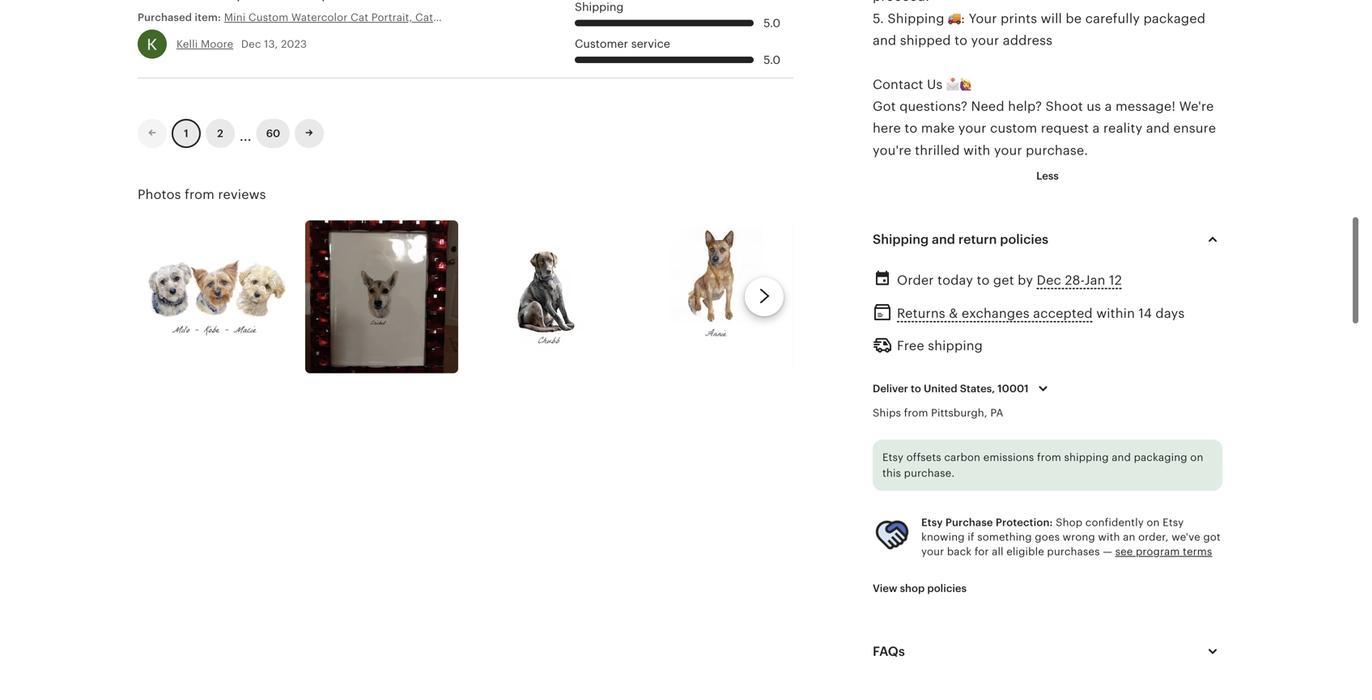 Task type: vqa. For each thing, say whether or not it's contained in the screenshot.
Mother's
no



Task type: locate. For each thing, give the bounding box(es) containing it.
1 vertical spatial purchase.
[[904, 468, 955, 480]]

will
[[1041, 11, 1062, 26]]

5.0 for customer service
[[764, 53, 780, 66]]

purchase. down offsets
[[904, 468, 955, 480]]

from for pittsburgh,
[[904, 407, 928, 419]]

all
[[992, 546, 1004, 558]]

shipping and return policies button
[[858, 220, 1237, 259]]

0 vertical spatial dec
[[241, 38, 261, 50]]

your
[[969, 11, 997, 26]]

thrilled
[[915, 143, 960, 158]]

shipped
[[900, 33, 951, 48]]

dec right by
[[1037, 273, 1061, 288]]

etsy up we've
[[1163, 517, 1184, 529]]

united
[[924, 383, 957, 395]]

pittsburgh,
[[931, 407, 987, 419]]

and
[[873, 33, 896, 48], [1146, 121, 1170, 136], [932, 232, 955, 247], [1112, 452, 1131, 464]]

customer
[[575, 37, 628, 50]]

to down '🚚:'
[[955, 33, 968, 48]]

packaging
[[1134, 452, 1187, 464]]

1 vertical spatial 5.0
[[764, 53, 780, 66]]

on up 'order,'
[[1147, 517, 1160, 529]]

0 horizontal spatial purchase.
[[904, 468, 955, 480]]

to
[[955, 33, 968, 48], [905, 121, 918, 136], [977, 273, 990, 288], [911, 383, 921, 395]]

shipping up shipped
[[888, 11, 944, 26]]

2 horizontal spatial etsy
[[1163, 517, 1184, 529]]

0 vertical spatial policies
[[1000, 232, 1048, 247]]

etsy up this on the bottom of page
[[882, 452, 904, 464]]

with up —
[[1098, 531, 1120, 544]]

0 horizontal spatial policies
[[927, 583, 967, 595]]

your inside 5. shipping 🚚: your prints will be carefully packaged and shipped to your address
[[971, 33, 999, 48]]

etsy for etsy offsets carbon emissions from shipping and packaging on this purchase.
[[882, 452, 904, 464]]

here
[[873, 121, 901, 136]]

us
[[1087, 99, 1101, 114]]

2 vertical spatial from
[[1037, 452, 1061, 464]]

your down knowing
[[921, 546, 944, 558]]

0 vertical spatial with
[[963, 143, 990, 158]]

from
[[185, 188, 215, 202], [904, 407, 928, 419], [1037, 452, 1061, 464]]

view shop policies button
[[861, 574, 979, 604]]

1 horizontal spatial shipping
[[1064, 452, 1109, 464]]

and inside etsy offsets carbon emissions from shipping and packaging on this purchase.
[[1112, 452, 1131, 464]]

order today to get by dec 28-jan 12
[[897, 273, 1122, 288]]

1 horizontal spatial etsy
[[921, 517, 943, 529]]

policies right shop
[[927, 583, 967, 595]]

on
[[1190, 452, 1203, 464], [1147, 517, 1160, 529]]

0 vertical spatial from
[[185, 188, 215, 202]]

return
[[958, 232, 997, 247]]

help?
[[1008, 99, 1042, 114]]

a right us
[[1105, 99, 1112, 114]]

shipping inside etsy offsets carbon emissions from shipping and packaging on this purchase.
[[1064, 452, 1109, 464]]

1 vertical spatial from
[[904, 407, 928, 419]]

for
[[975, 546, 989, 558]]

1 vertical spatial with
[[1098, 531, 1120, 544]]

kelli moore dec 13, 2023
[[176, 38, 307, 50]]

dec 28-jan 12 button
[[1037, 269, 1122, 292]]

and down 5.
[[873, 33, 896, 48]]

to inside contact us 📩🙋‍♀️ got questions? need help? shoot us a message! we're here to make your custom request a reality and ensure you're thrilled with your purchase.
[[905, 121, 918, 136]]

kelli moore link
[[176, 38, 233, 50]]

1 horizontal spatial policies
[[1000, 232, 1048, 247]]

—
[[1103, 546, 1112, 558]]

by
[[1018, 273, 1033, 288]]

be
[[1066, 11, 1082, 26]]

2
[[217, 128, 223, 140]]

1 horizontal spatial with
[[1098, 531, 1120, 544]]

with inside shop confidently on etsy knowing if something goes wrong with an order, we've got your back for all eligible purchases —
[[1098, 531, 1120, 544]]

policies up by
[[1000, 232, 1048, 247]]

shipping
[[928, 339, 983, 354], [1064, 452, 1109, 464]]

on inside etsy offsets carbon emissions from shipping and packaging on this purchase.
[[1190, 452, 1203, 464]]

&
[[949, 306, 958, 321]]

program
[[1136, 546, 1180, 558]]

to right here
[[905, 121, 918, 136]]

and left packaging
[[1112, 452, 1131, 464]]

to left get
[[977, 273, 990, 288]]

an
[[1123, 531, 1135, 544]]

etsy
[[882, 452, 904, 464], [921, 517, 943, 529], [1163, 517, 1184, 529]]

and inside dropdown button
[[932, 232, 955, 247]]

shipping inside dropdown button
[[873, 232, 929, 247]]

from right photos
[[185, 188, 215, 202]]

1 5.0 from the top
[[764, 16, 780, 29]]

0 vertical spatial shipping
[[928, 339, 983, 354]]

us
[[927, 77, 943, 92]]

shoot
[[1046, 99, 1083, 114]]

1 horizontal spatial from
[[904, 407, 928, 419]]

etsy inside shop confidently on etsy knowing if something goes wrong with an order, we've got your back for all eligible purchases —
[[1163, 517, 1184, 529]]

🚚:
[[948, 11, 965, 26]]

0 vertical spatial purchase.
[[1026, 143, 1088, 158]]

from right ships
[[904, 407, 928, 419]]

days
[[1156, 306, 1185, 321]]

see
[[1115, 546, 1133, 558]]

and left return
[[932, 232, 955, 247]]

0 horizontal spatial with
[[963, 143, 990, 158]]

0 vertical spatial 5.0
[[764, 16, 780, 29]]

1 vertical spatial on
[[1147, 517, 1160, 529]]

ensure
[[1173, 121, 1216, 136]]

carefully
[[1085, 11, 1140, 26]]

deliver
[[873, 383, 908, 395]]

to left united
[[911, 383, 921, 395]]

5. shipping 🚚: your prints will be carefully packaged and shipped to your address
[[873, 11, 1205, 48]]

pa
[[990, 407, 1003, 419]]

etsy inside etsy offsets carbon emissions from shipping and packaging on this purchase.
[[882, 452, 904, 464]]

dec left 13,
[[241, 38, 261, 50]]

see program terms link
[[1115, 546, 1212, 558]]

shipping up customer
[[575, 0, 624, 13]]

shipping up order
[[873, 232, 929, 247]]

photos
[[138, 188, 181, 202]]

1 vertical spatial policies
[[927, 583, 967, 595]]

5.
[[873, 11, 884, 26]]

a
[[1105, 99, 1112, 114], [1093, 121, 1100, 136]]

a down us
[[1093, 121, 1100, 136]]

eligible
[[1006, 546, 1044, 558]]

on inside shop confidently on etsy knowing if something goes wrong with an order, we've got your back for all eligible purchases —
[[1147, 517, 1160, 529]]

faqs
[[873, 645, 905, 659]]

0 horizontal spatial from
[[185, 188, 215, 202]]

photos from reviews
[[138, 188, 266, 202]]

5.0
[[764, 16, 780, 29], [764, 53, 780, 66]]

today
[[938, 273, 973, 288]]

to inside deliver to united states, 10001 dropdown button
[[911, 383, 921, 395]]

shop confidently on etsy knowing if something goes wrong with an order, we've got your back for all eligible purchases —
[[921, 517, 1221, 558]]

1 link
[[172, 119, 201, 148]]

protection:
[[996, 517, 1053, 529]]

etsy purchase protection:
[[921, 517, 1053, 529]]

0 horizontal spatial on
[[1147, 517, 1160, 529]]

1 vertical spatial a
[[1093, 121, 1100, 136]]

1 horizontal spatial on
[[1190, 452, 1203, 464]]

1 vertical spatial shipping
[[1064, 452, 1109, 464]]

prints
[[1001, 11, 1037, 26]]

shipping up shop
[[1064, 452, 1109, 464]]

back
[[947, 546, 972, 558]]

offsets
[[906, 452, 941, 464]]

0 horizontal spatial dec
[[241, 38, 261, 50]]

on right packaging
[[1190, 452, 1203, 464]]

purchase.
[[1026, 143, 1088, 158], [904, 468, 955, 480]]

with right thrilled
[[963, 143, 990, 158]]

2 horizontal spatial from
[[1037, 452, 1061, 464]]

shipping down the &
[[928, 339, 983, 354]]

etsy up knowing
[[921, 517, 943, 529]]

purchase. down request
[[1026, 143, 1088, 158]]

0 horizontal spatial shipping
[[928, 339, 983, 354]]

policies inside button
[[927, 583, 967, 595]]

from right emissions
[[1037, 452, 1061, 464]]

2 5.0 from the top
[[764, 53, 780, 66]]

0 vertical spatial on
[[1190, 452, 1203, 464]]

make
[[921, 121, 955, 136]]

1 horizontal spatial a
[[1105, 99, 1112, 114]]

shop
[[1056, 517, 1083, 529]]

dec
[[241, 38, 261, 50], [1037, 273, 1061, 288]]

1 horizontal spatial purchase.
[[1026, 143, 1088, 158]]

see program terms
[[1115, 546, 1212, 558]]

moore
[[201, 38, 233, 50]]

your down your
[[971, 33, 999, 48]]

packaged
[[1143, 11, 1205, 26]]

0 horizontal spatial etsy
[[882, 452, 904, 464]]

14
[[1139, 306, 1152, 321]]

1 vertical spatial dec
[[1037, 273, 1061, 288]]

and down message!
[[1146, 121, 1170, 136]]



Task type: describe. For each thing, give the bounding box(es) containing it.
returns & exchanges accepted within 14 days
[[897, 306, 1185, 321]]

10001
[[998, 383, 1029, 395]]

policies inside dropdown button
[[1000, 232, 1048, 247]]

shipping and return policies
[[873, 232, 1048, 247]]

5.0 for shipping
[[764, 16, 780, 29]]

got
[[873, 99, 896, 114]]

purchase. inside contact us 📩🙋‍♀️ got questions? need help? shoot us a message! we're here to make your custom request a reality and ensure you're thrilled with your purchase.
[[1026, 143, 1088, 158]]

shipping for shipping
[[575, 0, 624, 13]]

view shop policies
[[873, 583, 967, 595]]

if
[[968, 531, 974, 544]]

…
[[240, 122, 252, 146]]

etsy for etsy purchase protection:
[[921, 517, 943, 529]]

message!
[[1116, 99, 1176, 114]]

free shipping
[[897, 339, 983, 354]]

12
[[1109, 273, 1122, 288]]

from inside etsy offsets carbon emissions from shipping and packaging on this purchase.
[[1037, 452, 1061, 464]]

contact
[[873, 77, 923, 92]]

reality
[[1103, 121, 1143, 136]]

28-
[[1065, 273, 1084, 288]]

got
[[1203, 531, 1221, 544]]

less button
[[1024, 162, 1071, 191]]

request
[[1041, 121, 1089, 136]]

1 horizontal spatial dec
[[1037, 273, 1061, 288]]

goes
[[1035, 531, 1060, 544]]

returns & exchanges accepted button
[[897, 302, 1093, 326]]

your down need
[[958, 121, 987, 136]]

less
[[1036, 170, 1059, 182]]

your inside shop confidently on etsy knowing if something goes wrong with an order, we've got your back for all eligible purchases —
[[921, 546, 944, 558]]

faqs button
[[858, 633, 1237, 672]]

shop
[[900, 583, 925, 595]]

carbon
[[944, 452, 980, 464]]

reviews
[[218, 188, 266, 202]]

service
[[631, 37, 670, 50]]

you're
[[873, 143, 911, 158]]

1
[[184, 128, 188, 140]]

wrong
[[1063, 531, 1095, 544]]

shipping for shipping and return policies
[[873, 232, 929, 247]]

purchased
[[138, 11, 192, 23]]

with inside contact us 📩🙋‍♀️ got questions? need help? shoot us a message! we're here to make your custom request a reality and ensure you're thrilled with your purchase.
[[963, 143, 990, 158]]

states,
[[960, 383, 995, 395]]

0 vertical spatial a
[[1105, 99, 1112, 114]]

from for reviews
[[185, 188, 215, 202]]

and inside contact us 📩🙋‍♀️ got questions? need help? shoot us a message! we're here to make your custom request a reality and ensure you're thrilled with your purchase.
[[1146, 121, 1170, 136]]

need
[[971, 99, 1004, 114]]

0 horizontal spatial a
[[1093, 121, 1100, 136]]

purchase
[[945, 517, 993, 529]]

custom
[[990, 121, 1037, 136]]

to inside 5. shipping 🚚: your prints will be carefully packaged and shipped to your address
[[955, 33, 968, 48]]

and inside 5. shipping 🚚: your prints will be carefully packaged and shipped to your address
[[873, 33, 896, 48]]

customer service
[[575, 37, 670, 50]]

order
[[897, 273, 934, 288]]

order,
[[1138, 531, 1169, 544]]

knowing
[[921, 531, 965, 544]]

contact us 📩🙋‍♀️ got questions? need help? shoot us a message! we're here to make your custom request a reality and ensure you're thrilled with your purchase.
[[873, 77, 1216, 158]]

jan
[[1084, 273, 1105, 288]]

purchased item:
[[138, 11, 224, 23]]

free
[[897, 339, 924, 354]]

terms
[[1183, 546, 1212, 558]]

this
[[882, 468, 901, 480]]

deliver to united states, 10001
[[873, 383, 1029, 395]]

address
[[1003, 33, 1053, 48]]

60
[[266, 128, 280, 140]]

view
[[873, 583, 897, 595]]

60 link
[[256, 119, 290, 148]]

get
[[993, 273, 1014, 288]]

returns
[[897, 306, 945, 321]]

item:
[[195, 11, 221, 23]]

we're
[[1179, 99, 1214, 114]]

something
[[977, 531, 1032, 544]]

deliver to united states, 10001 button
[[861, 372, 1065, 406]]

📩🙋‍♀️
[[946, 77, 972, 92]]

13,
[[264, 38, 278, 50]]

exchanges
[[962, 306, 1030, 321]]

accepted
[[1033, 306, 1093, 321]]

your down custom
[[994, 143, 1022, 158]]

purchase. inside etsy offsets carbon emissions from shipping and packaging on this purchase.
[[904, 468, 955, 480]]

ships
[[873, 407, 901, 419]]

shipping inside 5. shipping 🚚: your prints will be carefully packaged and shipped to your address
[[888, 11, 944, 26]]

etsy offsets carbon emissions from shipping and packaging on this purchase.
[[882, 452, 1203, 480]]

2 link
[[206, 119, 235, 148]]



